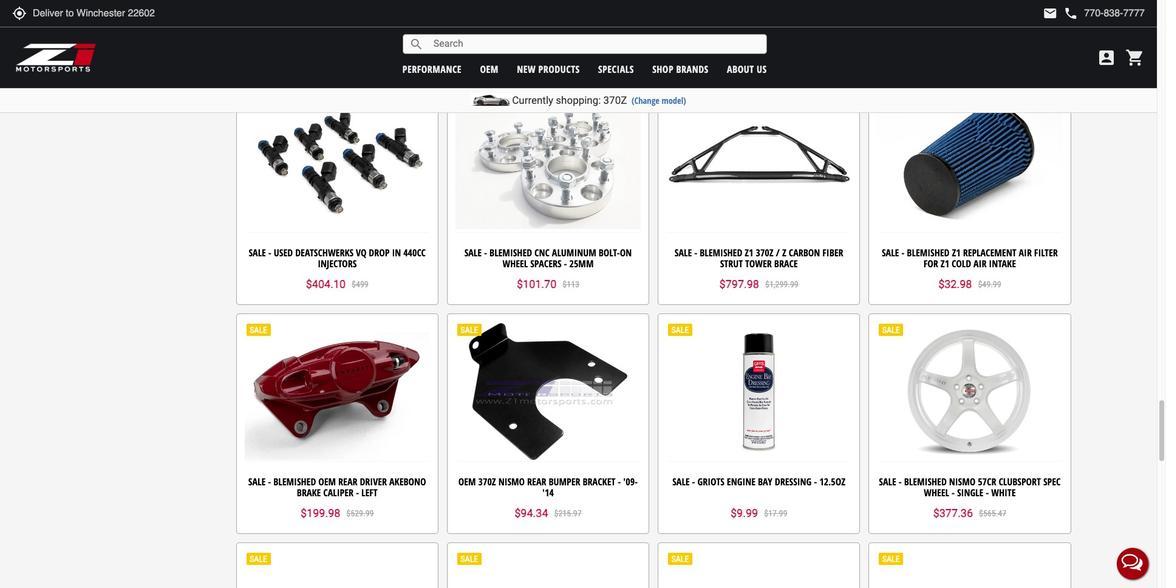 Task type: describe. For each thing, give the bounding box(es) containing it.
$94.34
[[515, 507, 549, 520]]

phone
[[1064, 6, 1079, 21]]

cold
[[952, 257, 972, 270]]

replacement
[[964, 246, 1017, 260]]

sale - stainless steel t bolt clamp - 2.00" / 51mm
[[460, 10, 637, 34]]

brace
[[775, 257, 798, 270]]

$797.98
[[720, 278, 760, 291]]

$565.47
[[980, 509, 1007, 518]]

rear inside sale - openbox z1 370z / g37 (non sport) performance rotors set - rear
[[805, 21, 824, 34]]

- inside sale - blemished z1 370z / z carbon fiber strut tower brace
[[695, 246, 698, 260]]

about us
[[728, 62, 767, 76]]

tower
[[746, 257, 772, 270]]

griots
[[698, 475, 725, 489]]

$404.10
[[306, 278, 346, 291]]

oem 370z nismo rear bumper bracket - '09- '14
[[459, 475, 638, 499]]

$377.36
[[934, 507, 974, 520]]

wheel for spacers
[[503, 257, 528, 270]]

$797.98 $1,299.99
[[720, 278, 799, 291]]

/ for blemished
[[776, 246, 780, 260]]

sale for sale - stainless steel t bolt clamp - 2.00" / 51mm
[[460, 10, 477, 24]]

57cr
[[979, 475, 997, 489]]

new products
[[517, 62, 580, 76]]

370z inside oem 370z nismo rear bumper bracket - '09- '14
[[479, 475, 496, 489]]

(non
[[793, 10, 814, 24]]

z1 for strut
[[745, 246, 754, 260]]

performance link
[[403, 62, 462, 76]]

oem for oem 370z nismo rear bumper bracket - '09- '14
[[459, 475, 476, 489]]

- inside sale - blemished z1 replacement air filter for z1 cold air intake
[[902, 246, 905, 260]]

wheel for -
[[925, 486, 950, 499]]

$94.34 $215.97
[[515, 507, 582, 520]]

z1 for cold
[[953, 246, 961, 260]]

mail phone
[[1044, 6, 1079, 21]]

$0.99
[[528, 49, 555, 62]]

z1 for performance
[[739, 10, 748, 24]]

sale for sale - used deatschwerks vq drop in 440cc injectors
[[249, 246, 266, 260]]

currently shopping: 370z (change model)
[[512, 94, 687, 106]]

$1,299.99
[[766, 280, 799, 290]]

account_box link
[[1095, 48, 1120, 67]]

$113
[[563, 280, 580, 290]]

sale for sale - blemished z1 replacement air filter for z1 cold air intake
[[883, 246, 900, 260]]

performance
[[695, 21, 751, 34]]

12.5oz
[[820, 475, 846, 489]]

performance
[[403, 62, 462, 76]]

51mm
[[536, 21, 561, 34]]

filter
[[1035, 246, 1059, 260]]

injectors
[[318, 257, 357, 270]]

mail link
[[1044, 6, 1058, 21]]

oem inside the sale - blemished oem rear driver akebono brake caliper - left
[[319, 475, 336, 489]]

0 horizontal spatial air
[[974, 257, 987, 270]]

$101.70
[[517, 278, 557, 291]]

$404.10 $499
[[306, 278, 369, 291]]

$32.98
[[939, 278, 973, 291]]

$9.99
[[731, 507, 759, 520]]

$101.70 $113
[[517, 278, 580, 291]]

spec
[[1044, 475, 1061, 489]]

(change
[[632, 95, 660, 106]]

2.00"
[[610, 10, 630, 24]]

'14
[[543, 486, 554, 499]]

fiber
[[823, 246, 844, 260]]

1 horizontal spatial air
[[1020, 246, 1033, 260]]

mail
[[1044, 6, 1058, 21]]

akebono
[[390, 475, 426, 489]]

/ inside the sale - stainless steel t bolt clamp - 2.00" / 51mm
[[633, 10, 637, 24]]

t
[[549, 10, 553, 24]]

$5
[[561, 51, 569, 61]]

(change model) link
[[632, 95, 687, 106]]

/ for openbox
[[770, 10, 774, 24]]

products
[[539, 62, 580, 76]]

z1 motorsports logo image
[[15, 43, 97, 73]]

currently
[[512, 94, 554, 106]]

on
[[620, 246, 632, 260]]

bracket
[[583, 475, 616, 489]]

nismo inside oem 370z nismo rear bumper bracket - '09- '14
[[499, 475, 525, 489]]

Search search field
[[424, 35, 767, 53]]

$377.36 $565.47
[[934, 507, 1007, 520]]

sale - used deatschwerks vq drop in 440cc injectors
[[249, 246, 426, 270]]

sale - blemished z1 replacement air filter for z1 cold air intake
[[883, 246, 1059, 270]]

openbox
[[701, 10, 737, 24]]

sport)
[[817, 10, 843, 24]]

stainless
[[485, 10, 524, 24]]

dressing
[[775, 475, 812, 489]]

caliper
[[324, 486, 354, 499]]

us
[[757, 62, 767, 76]]

sale - griots engine bay dressing - 12.5oz
[[673, 475, 846, 489]]

sale for sale - blemished nismo 57cr clubsport spec wheel - single - white
[[880, 475, 897, 489]]

$32.98 $49.99
[[939, 278, 1002, 291]]

specials
[[599, 62, 634, 76]]

blemished for replacement
[[908, 246, 950, 260]]

$17.99
[[765, 509, 788, 518]]

about us link
[[728, 62, 767, 76]]



Task type: locate. For each thing, give the bounding box(es) containing it.
440cc
[[404, 246, 426, 260]]

sale left for
[[883, 246, 900, 260]]

sale left stainless
[[460, 10, 477, 24]]

bumper
[[549, 475, 581, 489]]

bolt
[[555, 10, 574, 24]]

sale inside the sale - blemished oem rear driver akebono brake caliper - left
[[248, 475, 266, 489]]

clamp
[[576, 10, 602, 24]]

sale left brake
[[248, 475, 266, 489]]

blemished up $797.98 on the right
[[700, 246, 743, 260]]

-
[[480, 10, 483, 24], [605, 10, 608, 24], [695, 10, 698, 24], [800, 21, 803, 34], [269, 246, 272, 260], [484, 246, 487, 260], [695, 246, 698, 260], [902, 246, 905, 260], [564, 257, 567, 270], [268, 475, 271, 489], [618, 475, 621, 489], [693, 475, 696, 489], [815, 475, 818, 489], [899, 475, 902, 489], [356, 486, 359, 499], [952, 486, 955, 499], [987, 486, 990, 499]]

sale left used
[[249, 246, 266, 260]]

wheel inside sale - blemished cnc aluminum bolt-on wheel spacers - 25mm
[[503, 257, 528, 270]]

my_location
[[12, 6, 27, 21]]

vq
[[356, 246, 367, 260]]

deatschwerks
[[295, 246, 354, 260]]

shop
[[653, 62, 674, 76]]

new
[[517, 62, 536, 76]]

sale - blemished oem rear driver akebono brake caliper - left
[[248, 475, 426, 499]]

1 horizontal spatial oem
[[459, 475, 476, 489]]

g37
[[777, 10, 791, 24]]

$49.99
[[979, 280, 1002, 290]]

1 horizontal spatial nismo
[[950, 475, 976, 489]]

1 horizontal spatial /
[[770, 10, 774, 24]]

2 horizontal spatial rear
[[805, 21, 824, 34]]

sale - blemished cnc aluminum bolt-on wheel spacers - 25mm
[[465, 246, 632, 270]]

blemished left 'cold'
[[908, 246, 950, 260]]

- inside oem 370z nismo rear bumper bracket - '09- '14
[[618, 475, 621, 489]]

sale for sale - blemished oem rear driver akebono brake caliper - left
[[248, 475, 266, 489]]

/ inside sale - blemished z1 370z / z carbon fiber strut tower brace
[[776, 246, 780, 260]]

blemished inside sale - blemished z1 370z / z carbon fiber strut tower brace
[[700, 246, 743, 260]]

blemished inside the sale - blemished oem rear driver akebono brake caliper - left
[[274, 475, 316, 489]]

oem up $199.98
[[319, 475, 336, 489]]

blemished for 57cr
[[905, 475, 947, 489]]

sale - blemished z1 370z / z carbon fiber strut tower brace
[[675, 246, 844, 270]]

rear left bumper
[[528, 475, 547, 489]]

2 horizontal spatial /
[[776, 246, 780, 260]]

sale for sale - openbox z1 370z / g37 (non sport) performance rotors set - rear
[[676, 10, 693, 24]]

rear inside oem 370z nismo rear bumper bracket - '09- '14
[[528, 475, 547, 489]]

$75.60
[[731, 49, 765, 62]]

nismo left 57cr
[[950, 475, 976, 489]]

aluminum
[[552, 246, 597, 260]]

driver
[[360, 475, 387, 489]]

rotors
[[753, 21, 782, 34]]

nismo inside sale - blemished nismo 57cr clubsport spec wheel - single - white
[[950, 475, 976, 489]]

engine
[[727, 475, 756, 489]]

in
[[392, 246, 401, 260]]

oem
[[480, 62, 499, 76], [319, 475, 336, 489], [459, 475, 476, 489]]

/ left z
[[776, 246, 780, 260]]

1 vertical spatial wheel
[[925, 486, 950, 499]]

z1 inside sale - openbox z1 370z / g37 (non sport) performance rotors set - rear
[[739, 10, 748, 24]]

rear right set
[[805, 21, 824, 34]]

oem left new
[[480, 62, 499, 76]]

new products link
[[517, 62, 580, 76]]

2 horizontal spatial oem
[[480, 62, 499, 76]]

blemished inside sale - blemished cnc aluminum bolt-on wheel spacers - 25mm
[[490, 246, 533, 260]]

sale right 440cc
[[465, 246, 482, 260]]

set
[[785, 21, 797, 34]]

shopping_cart
[[1126, 48, 1146, 67]]

oem inside oem 370z nismo rear bumper bracket - '09- '14
[[459, 475, 476, 489]]

strut
[[721, 257, 743, 270]]

1 nismo from the left
[[499, 475, 525, 489]]

$215.97
[[555, 509, 582, 518]]

sale for sale - griots engine bay dressing - 12.5oz
[[673, 475, 690, 489]]

blemished inside sale - blemished nismo 57cr clubsport spec wheel - single - white
[[905, 475, 947, 489]]

blemished for aluminum
[[490, 246, 533, 260]]

0 vertical spatial wheel
[[503, 257, 528, 270]]

$199.98 $529.99
[[301, 507, 374, 520]]

rear inside the sale - blemished oem rear driver akebono brake caliper - left
[[339, 475, 358, 489]]

- inside sale - used deatschwerks vq drop in 440cc injectors
[[269, 246, 272, 260]]

0 horizontal spatial rear
[[339, 475, 358, 489]]

shopping_cart link
[[1123, 48, 1146, 67]]

oem link
[[480, 62, 499, 76]]

z1
[[739, 10, 748, 24], [745, 246, 754, 260], [953, 246, 961, 260], [941, 257, 950, 270]]

0 horizontal spatial /
[[633, 10, 637, 24]]

brake
[[297, 486, 321, 499]]

air right 'cold'
[[974, 257, 987, 270]]

model)
[[662, 95, 687, 106]]

sale left "griots"
[[673, 475, 690, 489]]

drop
[[369, 246, 390, 260]]

sale - openbox z1 370z / g37 (non sport) performance rotors set - rear
[[676, 10, 843, 34]]

blemished
[[490, 246, 533, 260], [700, 246, 743, 260], [908, 246, 950, 260], [274, 475, 316, 489], [905, 475, 947, 489]]

$529.99
[[347, 509, 374, 518]]

370z inside sale - blemished z1 370z / z carbon fiber strut tower brace
[[756, 246, 774, 260]]

brands
[[677, 62, 709, 76]]

blemished up $377.36
[[905, 475, 947, 489]]

1 horizontal spatial wheel
[[925, 486, 950, 499]]

bay
[[759, 475, 773, 489]]

sale for sale - blemished cnc aluminum bolt-on wheel spacers - 25mm
[[465, 246, 482, 260]]

blemished up $199.98
[[274, 475, 316, 489]]

/ right 2.00"
[[633, 10, 637, 24]]

sale - blemished nismo 57cr clubsport spec wheel - single - white
[[880, 475, 1061, 499]]

sale left strut
[[675, 246, 692, 260]]

search
[[409, 37, 424, 51]]

spacers
[[531, 257, 562, 270]]

blemished inside sale - blemished z1 replacement air filter for z1 cold air intake
[[908, 246, 950, 260]]

oem for oem link
[[480, 62, 499, 76]]

shopping:
[[556, 94, 601, 106]]

sale right 12.5oz
[[880, 475, 897, 489]]

sale left openbox
[[676, 10, 693, 24]]

blemished for rear
[[274, 475, 316, 489]]

sale inside sale - blemished cnc aluminum bolt-on wheel spacers - 25mm
[[465, 246, 482, 260]]

clubsport
[[999, 475, 1042, 489]]

air
[[1020, 246, 1033, 260], [974, 257, 987, 270]]

specials link
[[599, 62, 634, 76]]

$9.99 $17.99
[[731, 507, 788, 520]]

bolt-
[[599, 246, 620, 260]]

wheel up $377.36
[[925, 486, 950, 499]]

0 horizontal spatial nismo
[[499, 475, 525, 489]]

single
[[958, 486, 984, 499]]

left
[[362, 486, 378, 499]]

/ inside sale - openbox z1 370z / g37 (non sport) performance rotors set - rear
[[770, 10, 774, 24]]

oem right akebono
[[459, 475, 476, 489]]

sale inside sale - blemished z1 370z / z carbon fiber strut tower brace
[[675, 246, 692, 260]]

account_box
[[1098, 48, 1117, 67]]

1 horizontal spatial rear
[[528, 475, 547, 489]]

sale inside sale - blemished nismo 57cr clubsport spec wheel - single - white
[[880, 475, 897, 489]]

/ left 'g37'
[[770, 10, 774, 24]]

sale
[[460, 10, 477, 24], [676, 10, 693, 24], [249, 246, 266, 260], [465, 246, 482, 260], [675, 246, 692, 260], [883, 246, 900, 260], [248, 475, 266, 489], [673, 475, 690, 489], [880, 475, 897, 489]]

rear left left on the left of the page
[[339, 475, 358, 489]]

$499
[[352, 280, 369, 290]]

0 horizontal spatial oem
[[319, 475, 336, 489]]

sale inside sale - blemished z1 replacement air filter for z1 cold air intake
[[883, 246, 900, 260]]

0 horizontal spatial wheel
[[503, 257, 528, 270]]

phone link
[[1064, 6, 1146, 21]]

$199.98
[[301, 507, 341, 520]]

nismo up $94.34
[[499, 475, 525, 489]]

wheel left cnc
[[503, 257, 528, 270]]

shop brands
[[653, 62, 709, 76]]

sale inside sale - openbox z1 370z / g37 (non sport) performance rotors set - rear
[[676, 10, 693, 24]]

z
[[783, 246, 787, 260]]

air left the filter
[[1020, 246, 1033, 260]]

z1 inside sale - blemished z1 370z / z carbon fiber strut tower brace
[[745, 246, 754, 260]]

blemished for 370z
[[700, 246, 743, 260]]

370z inside sale - openbox z1 370z / g37 (non sport) performance rotors set - rear
[[750, 10, 768, 24]]

white
[[992, 486, 1017, 499]]

blemished left cnc
[[490, 246, 533, 260]]

wheel inside sale - blemished nismo 57cr clubsport spec wheel - single - white
[[925, 486, 950, 499]]

$0.99 $5
[[528, 49, 569, 62]]

sale inside sale - used deatschwerks vq drop in 440cc injectors
[[249, 246, 266, 260]]

sale inside the sale - stainless steel t bolt clamp - 2.00" / 51mm
[[460, 10, 477, 24]]

shop brands link
[[653, 62, 709, 76]]

2 nismo from the left
[[950, 475, 976, 489]]

sale for sale - blemished z1 370z / z carbon fiber strut tower brace
[[675, 246, 692, 260]]



Task type: vqa. For each thing, say whether or not it's contained in the screenshot.


